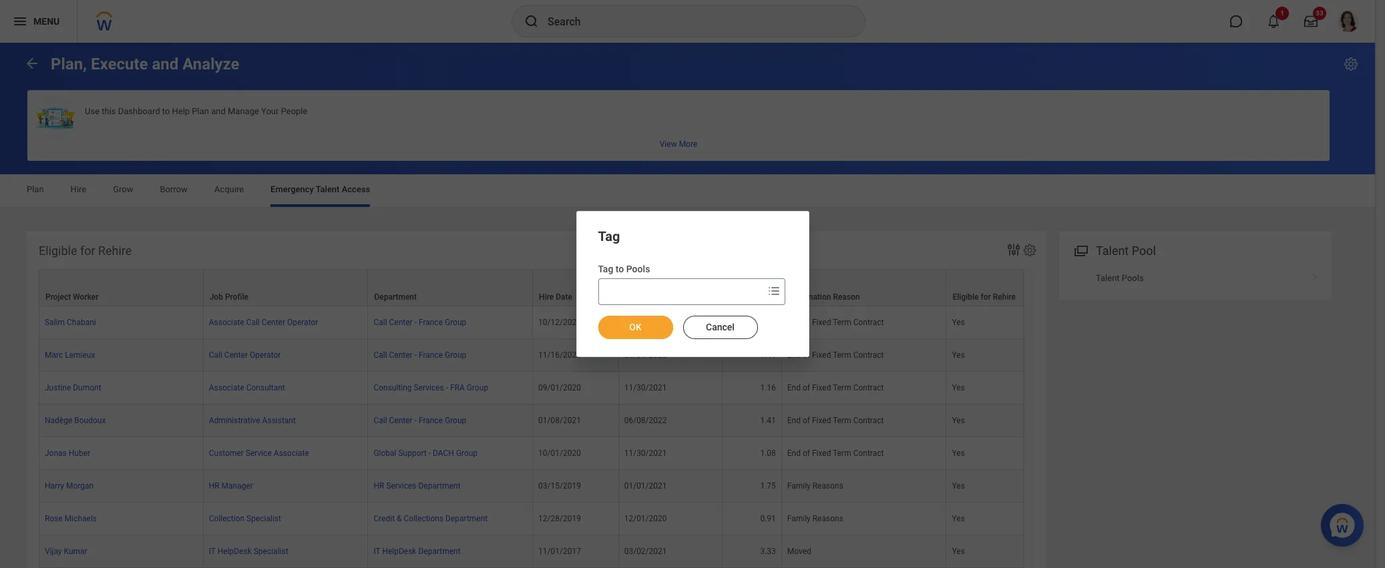 Task type: vqa. For each thing, say whether or not it's contained in the screenshot.
the rightmost History
no



Task type: locate. For each thing, give the bounding box(es) containing it.
hr for hr services department
[[374, 482, 384, 491]]

france for 01/08/2021
[[419, 416, 443, 426]]

4 term from the top
[[833, 416, 851, 426]]

0 horizontal spatial eligible for rehire
[[39, 244, 132, 258]]

1 reasons from the top
[[813, 482, 844, 491]]

1 horizontal spatial plan
[[192, 106, 209, 116]]

0 horizontal spatial rehire
[[98, 244, 132, 258]]

0 vertical spatial eligible for rehire
[[39, 244, 132, 258]]

1 helpdesk from the left
[[218, 547, 252, 557]]

hire inside popup button
[[539, 293, 554, 302]]

family for 0.91
[[787, 514, 811, 524]]

end for 10/12/2020
[[787, 318, 801, 327]]

use this dashboard to help plan and manage your people button
[[27, 90, 1330, 161]]

0 vertical spatial operator
[[287, 318, 318, 327]]

1 vertical spatial hire
[[539, 293, 554, 302]]

tenure
[[742, 282, 767, 291]]

and left manage
[[211, 106, 226, 116]]

0 horizontal spatial plan
[[27, 184, 44, 194]]

call center - france group down department popup button
[[374, 318, 466, 327]]

2 yes from the top
[[952, 351, 965, 360]]

1 vertical spatial services
[[386, 482, 416, 491]]

date
[[556, 293, 572, 302]]

rehire inside popup button
[[993, 293, 1016, 302]]

eligible for rehire for the eligible for rehire popup button
[[953, 293, 1016, 302]]

1 family from the top
[[787, 482, 811, 491]]

8 row from the top
[[39, 503, 1024, 536]]

1 vertical spatial eligible for rehire
[[953, 293, 1016, 302]]

4 row from the top
[[39, 372, 1024, 405]]

associate down job profile
[[209, 318, 244, 327]]

- for associate
[[429, 449, 431, 458]]

marc lemieux link
[[45, 348, 95, 360]]

Tag to Pools field
[[599, 280, 763, 304]]

2 family reasons from the top
[[787, 514, 844, 524]]

2 reasons from the top
[[813, 514, 844, 524]]

associate for associate call center operator
[[209, 318, 244, 327]]

0 vertical spatial family reasons
[[787, 482, 844, 491]]

1.41 up 1.08 in the right bottom of the page
[[760, 416, 776, 426]]

2 call center - france group link from the top
[[374, 348, 466, 360]]

row containing harry morgan
[[39, 470, 1024, 503]]

1 horizontal spatial rehire
[[993, 293, 1016, 302]]

1 11/30/2021 from the top
[[624, 383, 667, 393]]

france up the consulting services - fra group link in the left of the page
[[419, 351, 443, 360]]

1 vertical spatial 11/30/2021
[[624, 449, 667, 458]]

it helpdesk specialist link
[[209, 544, 288, 557]]

department
[[374, 293, 417, 302], [418, 482, 461, 491], [446, 514, 488, 524], [418, 547, 461, 557]]

associate right service
[[274, 449, 309, 458]]

row up 09/01/2020
[[39, 339, 1024, 372]]

project
[[45, 293, 71, 302]]

it helpdesk department
[[374, 547, 461, 557]]

9 row from the top
[[39, 536, 1024, 568]]

pools down talent pool
[[1122, 273, 1144, 283]]

emergency talent access
[[271, 184, 370, 194]]

04/04/2022
[[624, 318, 667, 327]]

5 row from the top
[[39, 405, 1024, 438]]

call center - france group link for operator
[[374, 348, 466, 360]]

prompts image
[[766, 283, 782, 299]]

jonas huber
[[45, 449, 90, 458]]

row up 03/15/2019
[[39, 438, 1024, 470]]

helpdesk for department
[[382, 547, 416, 557]]

to up ok button in the left bottom of the page
[[616, 264, 624, 275]]

call center - france group for operator
[[374, 351, 466, 360]]

region
[[598, 305, 787, 341]]

eligible for rehire
[[39, 244, 132, 258], [953, 293, 1016, 302]]

center down department popup button
[[389, 318, 413, 327]]

1 horizontal spatial operator
[[287, 318, 318, 327]]

1 horizontal spatial and
[[211, 106, 226, 116]]

1 horizontal spatial for
[[981, 293, 991, 302]]

0 vertical spatial services
[[414, 383, 444, 393]]

marc
[[45, 351, 63, 360]]

term for 10/01/2020
[[833, 449, 851, 458]]

associate inside 'link'
[[274, 449, 309, 458]]

helpdesk inside 'link'
[[218, 547, 252, 557]]

end of fixed term contract for 10/01/2020
[[787, 449, 884, 458]]

call center operator
[[209, 351, 281, 360]]

01/08/2021
[[538, 416, 581, 426]]

0 vertical spatial rehire
[[98, 244, 132, 258]]

2 vertical spatial associate
[[274, 449, 309, 458]]

hr up credit
[[374, 482, 384, 491]]

justine dumont
[[45, 383, 101, 393]]

7 yes element from the top
[[952, 512, 965, 524]]

1 vertical spatial tag
[[598, 264, 613, 275]]

operator up consultant
[[250, 351, 281, 360]]

4 contract from the top
[[853, 416, 884, 426]]

row up the 11/01/2017
[[39, 503, 1024, 536]]

2 vertical spatial call center - france group link
[[374, 414, 466, 426]]

1 vertical spatial reasons
[[813, 514, 844, 524]]

talent for talent pool
[[1096, 244, 1129, 258]]

nadège boudoux
[[45, 416, 106, 426]]

-
[[415, 318, 417, 327], [415, 351, 417, 360], [446, 383, 448, 393], [415, 416, 417, 426], [429, 449, 431, 458]]

0 vertical spatial reasons
[[813, 482, 844, 491]]

call center - france group link up the consulting services - fra group link in the left of the page
[[374, 348, 466, 360]]

2 end of fixed term contract from the top
[[787, 351, 884, 360]]

6 row from the top
[[39, 438, 1024, 470]]

plan, execute and analyze
[[51, 55, 240, 73]]

3 term from the top
[[833, 383, 851, 393]]

4 end of fixed term contract from the top
[[787, 416, 884, 426]]

0 vertical spatial hire
[[71, 184, 86, 194]]

associate consultant
[[209, 383, 285, 393]]

8 yes from the top
[[952, 547, 965, 557]]

hr left manager
[[209, 482, 220, 491]]

reasons for 1.75
[[813, 482, 844, 491]]

use this dashboard to help plan and manage your people
[[85, 106, 308, 116]]

for for the eligible for rehire popup button
[[981, 293, 991, 302]]

specialist
[[247, 514, 281, 524], [254, 547, 288, 557]]

yes element for 12/28/2019
[[952, 512, 965, 524]]

2 vertical spatial france
[[419, 416, 443, 426]]

reasons right 1.75
[[813, 482, 844, 491]]

1 vertical spatial specialist
[[254, 547, 288, 557]]

eligible for rehire element
[[27, 231, 1046, 568]]

1 horizontal spatial eligible
[[953, 293, 979, 302]]

6 yes element from the top
[[952, 479, 965, 491]]

0 vertical spatial call center - france group
[[374, 318, 466, 327]]

call center - france group up global support - dach group link
[[374, 416, 466, 426]]

7 row from the top
[[39, 470, 1024, 503]]

dach
[[433, 449, 454, 458]]

row down 12/28/2019 on the left of page
[[39, 536, 1024, 568]]

consultant
[[246, 383, 285, 393]]

to left help
[[162, 106, 170, 116]]

3 call center - france group link from the top
[[374, 414, 466, 426]]

administrative assistant
[[209, 416, 296, 426]]

yes for 10/12/2020
[[952, 318, 965, 327]]

moved
[[787, 547, 812, 557]]

rose michaels link
[[45, 512, 97, 524]]

3 yes from the top
[[952, 383, 965, 393]]

row down the hire date
[[39, 307, 1024, 339]]

1 vertical spatial family reasons
[[787, 514, 844, 524]]

7 yes from the top
[[952, 514, 965, 524]]

1 vertical spatial family
[[787, 514, 811, 524]]

1 france from the top
[[419, 318, 443, 327]]

2 call center - france group from the top
[[374, 351, 466, 360]]

1 tag from the top
[[598, 229, 620, 245]]

helpdesk
[[218, 547, 252, 557], [382, 547, 416, 557]]

tab list containing plan
[[13, 175, 1362, 207]]

row containing marc lemieux
[[39, 339, 1024, 372]]

center
[[262, 318, 285, 327], [389, 318, 413, 327], [224, 351, 248, 360], [389, 351, 413, 360], [389, 416, 413, 426]]

1 horizontal spatial helpdesk
[[382, 547, 416, 557]]

collections
[[404, 514, 444, 524]]

consulting services - fra group
[[374, 383, 488, 393]]

1 yes from the top
[[952, 318, 965, 327]]

talent up talent pools
[[1096, 244, 1129, 258]]

rehire for 'eligible for rehire' element
[[98, 244, 132, 258]]

0 horizontal spatial to
[[162, 106, 170, 116]]

0 vertical spatial family
[[787, 482, 811, 491]]

1 row from the top
[[39, 269, 1024, 307]]

talent down talent pool
[[1096, 273, 1120, 283]]

2 of from the top
[[803, 351, 810, 360]]

administrative assistant link
[[209, 414, 296, 426]]

associate up administrative
[[209, 383, 244, 393]]

hire left date
[[539, 293, 554, 302]]

talent for talent pools
[[1096, 273, 1120, 283]]

3 france from the top
[[419, 416, 443, 426]]

configure this page image
[[1343, 56, 1359, 72]]

eligible for rehire button
[[947, 270, 1023, 306]]

hr for hr manager
[[209, 482, 220, 491]]

1 vertical spatial france
[[419, 351, 443, 360]]

1 vertical spatial call center - france group link
[[374, 348, 466, 360]]

1.41 for 05/06/2022
[[760, 351, 776, 360]]

group up 'fra'
[[445, 351, 466, 360]]

yes element for 10/01/2020
[[952, 446, 965, 458]]

1 contract from the top
[[853, 318, 884, 327]]

family right 0.91
[[787, 514, 811, 524]]

2 helpdesk from the left
[[382, 547, 416, 557]]

12/01/2020
[[624, 514, 667, 524]]

5 yes element from the top
[[952, 446, 965, 458]]

5 end of fixed term contract from the top
[[787, 449, 884, 458]]

it inside it helpdesk department link
[[374, 547, 380, 557]]

group for 11/16/2020
[[445, 351, 466, 360]]

france down department popup button
[[419, 318, 443, 327]]

row up '01/08/2021'
[[39, 372, 1024, 405]]

hire for hire
[[71, 184, 86, 194]]

0 horizontal spatial operator
[[250, 351, 281, 360]]

3 fixed from the top
[[812, 383, 831, 393]]

rehire for the eligible for rehire popup button
[[993, 293, 1016, 302]]

group right dach
[[456, 449, 478, 458]]

justine
[[45, 383, 71, 393]]

yes for 09/01/2020
[[952, 383, 965, 393]]

call center - france group link down department popup button
[[374, 315, 466, 327]]

fixed
[[812, 318, 831, 327], [812, 351, 831, 360], [812, 383, 831, 393], [812, 416, 831, 426], [812, 449, 831, 458]]

4 of from the top
[[803, 416, 810, 426]]

family reasons right 1.75
[[787, 482, 844, 491]]

3 call center - france group from the top
[[374, 416, 466, 426]]

3 end from the top
[[787, 383, 801, 393]]

10/01/2020
[[538, 449, 581, 458]]

1 hr from the left
[[209, 482, 220, 491]]

0 vertical spatial plan
[[192, 106, 209, 116]]

of for 11/16/2020
[[803, 351, 810, 360]]

tab list
[[13, 175, 1362, 207]]

3 row from the top
[[39, 339, 1024, 372]]

group for 01/08/2021
[[445, 416, 466, 426]]

1.41 for 06/08/2022
[[760, 416, 776, 426]]

row up 10/12/2020
[[39, 269, 1024, 307]]

4 yes element from the top
[[952, 414, 965, 426]]

1 vertical spatial associate
[[209, 383, 244, 393]]

5 end from the top
[[787, 449, 801, 458]]

1 call center - france group link from the top
[[374, 315, 466, 327]]

services left 'fra'
[[414, 383, 444, 393]]

assistant
[[262, 416, 296, 426]]

fra
[[450, 383, 465, 393]]

1 vertical spatial eligible
[[953, 293, 979, 302]]

france up global support - dach group link
[[419, 416, 443, 426]]

2 france from the top
[[419, 351, 443, 360]]

2 term from the top
[[833, 351, 851, 360]]

center for administrative assistant
[[389, 416, 413, 426]]

6 yes from the top
[[952, 482, 965, 491]]

2 end from the top
[[787, 351, 801, 360]]

1.41 up 1.16
[[760, 351, 776, 360]]

yes for 10/01/2020
[[952, 449, 965, 458]]

row up 12/28/2019 on the left of page
[[39, 470, 1024, 503]]

2 family from the top
[[787, 514, 811, 524]]

chevron right image
[[1307, 269, 1324, 282]]

customer
[[209, 449, 244, 458]]

4 end from the top
[[787, 416, 801, 426]]

1 horizontal spatial eligible for rehire
[[953, 293, 1016, 302]]

operator
[[287, 318, 318, 327], [250, 351, 281, 360]]

2 it from the left
[[374, 547, 380, 557]]

associate for associate consultant
[[209, 383, 244, 393]]

family
[[787, 482, 811, 491], [787, 514, 811, 524]]

in
[[769, 282, 775, 291]]

plan, execute and analyze main content
[[0, 43, 1375, 568]]

1 vertical spatial and
[[211, 106, 226, 116]]

1 horizontal spatial pools
[[1122, 273, 1144, 283]]

1 end from the top
[[787, 318, 801, 327]]

1 vertical spatial plan
[[27, 184, 44, 194]]

0 vertical spatial call center - france group link
[[374, 315, 466, 327]]

group right 'fra'
[[467, 383, 488, 393]]

09/01/2020
[[538, 383, 581, 393]]

pools
[[626, 264, 650, 275], [1122, 273, 1144, 283]]

1.08
[[760, 449, 776, 458]]

0 horizontal spatial and
[[152, 55, 179, 73]]

2 11/30/2021 from the top
[[624, 449, 667, 458]]

1 end of fixed term contract from the top
[[787, 318, 884, 327]]

end for 09/01/2020
[[787, 383, 801, 393]]

call for associate call center operator
[[374, 318, 387, 327]]

- for center
[[415, 318, 417, 327]]

0 horizontal spatial hr
[[209, 482, 220, 491]]

tag
[[598, 229, 620, 245], [598, 264, 613, 275]]

3 yes element from the top
[[952, 381, 965, 393]]

pools up the tag to pools field
[[626, 264, 650, 275]]

contract for 11/16/2020
[[853, 351, 884, 360]]

0 horizontal spatial for
[[80, 244, 95, 258]]

- for operator
[[415, 351, 417, 360]]

1 vertical spatial call center - france group
[[374, 351, 466, 360]]

call center - france group up the consulting services - fra group link in the left of the page
[[374, 351, 466, 360]]

5 yes from the top
[[952, 449, 965, 458]]

yes
[[952, 318, 965, 327], [952, 351, 965, 360], [952, 383, 965, 393], [952, 416, 965, 426], [952, 449, 965, 458], [952, 482, 965, 491], [952, 514, 965, 524], [952, 547, 965, 557]]

family reasons
[[787, 482, 844, 491], [787, 514, 844, 524]]

5 of from the top
[[803, 449, 810, 458]]

reasons right 0.91
[[813, 514, 844, 524]]

end for 01/08/2021
[[787, 416, 801, 426]]

3 of from the top
[[803, 383, 810, 393]]

1 1.41 from the top
[[760, 351, 776, 360]]

manager
[[222, 482, 253, 491]]

5 fixed from the top
[[812, 449, 831, 458]]

1 family reasons from the top
[[787, 482, 844, 491]]

2 yes element from the top
[[952, 348, 965, 360]]

2 vertical spatial talent
[[1096, 273, 1120, 283]]

0 vertical spatial france
[[419, 318, 443, 327]]

center down consulting
[[389, 416, 413, 426]]

hr
[[209, 482, 220, 491], [374, 482, 384, 491]]

for inside popup button
[[981, 293, 991, 302]]

0 horizontal spatial it
[[209, 547, 216, 557]]

1 term from the top
[[833, 318, 851, 327]]

for
[[80, 244, 95, 258], [981, 293, 991, 302]]

collection
[[209, 514, 245, 524]]

menu group image
[[1071, 241, 1089, 259]]

0 vertical spatial talent
[[316, 184, 340, 194]]

contract for 09/01/2020
[[853, 383, 884, 393]]

row containing vijay kumar
[[39, 536, 1024, 568]]

0 vertical spatial associate
[[209, 318, 244, 327]]

0 vertical spatial to
[[162, 106, 170, 116]]

row
[[39, 269, 1024, 307], [39, 307, 1024, 339], [39, 339, 1024, 372], [39, 372, 1024, 405], [39, 405, 1024, 438], [39, 438, 1024, 470], [39, 470, 1024, 503], [39, 503, 1024, 536], [39, 536, 1024, 568]]

fixed for 11/16/2020
[[812, 351, 831, 360]]

it down credit
[[374, 547, 380, 557]]

1 horizontal spatial hire
[[539, 293, 554, 302]]

- up support
[[415, 416, 417, 426]]

row containing rose michaels
[[39, 503, 1024, 536]]

03/02/2021
[[624, 547, 667, 557]]

2 row from the top
[[39, 307, 1024, 339]]

center inside call center operator link
[[224, 351, 248, 360]]

1 vertical spatial 1.41
[[760, 416, 776, 426]]

family right 1.75
[[787, 482, 811, 491]]

end of fixed term contract for 09/01/2020
[[787, 383, 884, 393]]

2 fixed from the top
[[812, 351, 831, 360]]

0 vertical spatial 11/30/2021
[[624, 383, 667, 393]]

yes element
[[952, 315, 965, 327], [952, 348, 965, 360], [952, 381, 965, 393], [952, 414, 965, 426], [952, 446, 965, 458], [952, 479, 965, 491], [952, 512, 965, 524], [952, 544, 965, 557]]

france for 10/12/2020
[[419, 318, 443, 327]]

1 fixed from the top
[[812, 318, 831, 327]]

1 of from the top
[[803, 318, 810, 327]]

2 1.41 from the top
[[760, 416, 776, 426]]

specialist down collection specialist
[[254, 547, 288, 557]]

1.41
[[760, 351, 776, 360], [760, 416, 776, 426]]

services for hr
[[386, 482, 416, 491]]

harry morgan
[[45, 482, 94, 491]]

associate call center operator link
[[209, 315, 318, 327]]

call center - france group link up global support - dach group link
[[374, 414, 466, 426]]

it inside it helpdesk specialist 'link'
[[209, 547, 216, 557]]

group down department popup button
[[445, 318, 466, 327]]

0 horizontal spatial eligible
[[39, 244, 77, 258]]

profile logan mcneil element
[[1330, 7, 1367, 36]]

1 it from the left
[[209, 547, 216, 557]]

- left dach
[[429, 449, 431, 458]]

0 vertical spatial tag
[[598, 229, 620, 245]]

end of fixed term contract for 10/12/2020
[[787, 318, 884, 327]]

it down 'collection'
[[209, 547, 216, 557]]

lemieux
[[65, 351, 95, 360]]

0 vertical spatial specialist
[[247, 514, 281, 524]]

term for 01/08/2021
[[833, 416, 851, 426]]

tag for tag
[[598, 229, 620, 245]]

center up associate consultant link
[[224, 351, 248, 360]]

call
[[246, 318, 260, 327], [374, 318, 387, 327], [209, 351, 222, 360], [374, 351, 387, 360], [374, 416, 387, 426]]

1 vertical spatial for
[[981, 293, 991, 302]]

fixed for 10/01/2020
[[812, 449, 831, 458]]

1 call center - france group from the top
[[374, 318, 466, 327]]

8 yes element from the top
[[952, 544, 965, 557]]

yes element for 11/16/2020
[[952, 348, 965, 360]]

helpdesk down 'collection'
[[218, 547, 252, 557]]

3 end of fixed term contract from the top
[[787, 383, 884, 393]]

2 contract from the top
[[853, 351, 884, 360]]

1 horizontal spatial it
[[374, 547, 380, 557]]

- down department popup button
[[415, 318, 417, 327]]

end of fixed term contract for 01/08/2021
[[787, 416, 884, 426]]

4 fixed from the top
[[812, 416, 831, 426]]

end of fixed term contract for 11/16/2020
[[787, 351, 884, 360]]

row containing tenure in years
[[39, 269, 1024, 307]]

3 contract from the top
[[853, 383, 884, 393]]

row up 10/01/2020
[[39, 405, 1024, 438]]

center up consulting
[[389, 351, 413, 360]]

0 vertical spatial eligible
[[39, 244, 77, 258]]

11/30/2021 up 01/01/2021
[[624, 449, 667, 458]]

tag for tag to pools
[[598, 264, 613, 275]]

global
[[374, 449, 396, 458]]

1.75
[[760, 482, 776, 491]]

0 vertical spatial for
[[80, 244, 95, 258]]

2 hr from the left
[[374, 482, 384, 491]]

family reasons up moved
[[787, 514, 844, 524]]

and left analyze on the left of the page
[[152, 55, 179, 73]]

eligible inside popup button
[[953, 293, 979, 302]]

banner
[[0, 0, 1375, 43]]

helpdesk down the &
[[382, 547, 416, 557]]

0 horizontal spatial helpdesk
[[218, 547, 252, 557]]

1 vertical spatial talent
[[1096, 244, 1129, 258]]

2 tag from the top
[[598, 264, 613, 275]]

specialist up it helpdesk specialist 'link'
[[247, 514, 281, 524]]

end for 11/16/2020
[[787, 351, 801, 360]]

0 vertical spatial 1.41
[[760, 351, 776, 360]]

center down 'job profile' popup button
[[262, 318, 285, 327]]

of
[[803, 318, 810, 327], [803, 351, 810, 360], [803, 383, 810, 393], [803, 416, 810, 426], [803, 449, 810, 458]]

group down 'fra'
[[445, 416, 466, 426]]

services up the &
[[386, 482, 416, 491]]

people
[[281, 106, 308, 116]]

hire left grow
[[71, 184, 86, 194]]

2 vertical spatial call center - france group
[[374, 416, 466, 426]]

fixed for 10/12/2020
[[812, 318, 831, 327]]

reasons
[[813, 482, 844, 491], [813, 514, 844, 524]]

to
[[162, 106, 170, 116], [616, 264, 624, 275]]

group
[[445, 318, 466, 327], [445, 351, 466, 360], [467, 383, 488, 393], [445, 416, 466, 426], [456, 449, 478, 458]]

talent left access
[[316, 184, 340, 194]]

5 contract from the top
[[853, 449, 884, 458]]

fixed for 01/08/2021
[[812, 416, 831, 426]]

0 horizontal spatial hire
[[71, 184, 86, 194]]

5 term from the top
[[833, 449, 851, 458]]

1 vertical spatial operator
[[250, 351, 281, 360]]

1 horizontal spatial to
[[616, 264, 624, 275]]

- up the consulting services - fra group link in the left of the page
[[415, 351, 417, 360]]

1 horizontal spatial hr
[[374, 482, 384, 491]]

collection specialist
[[209, 514, 281, 524]]

eligible for rehire inside popup button
[[953, 293, 1016, 302]]

collection specialist link
[[209, 512, 281, 524]]

1 vertical spatial rehire
[[993, 293, 1016, 302]]

operator down 'job profile' popup button
[[287, 318, 318, 327]]

11/30/2021 up 06/08/2022
[[624, 383, 667, 393]]

1 yes element from the top
[[952, 315, 965, 327]]

4 yes from the top
[[952, 416, 965, 426]]

yes element for 10/12/2020
[[952, 315, 965, 327]]

hr services department link
[[374, 479, 461, 491]]

plan inside button
[[192, 106, 209, 116]]

of for 09/01/2020
[[803, 383, 810, 393]]



Task type: describe. For each thing, give the bounding box(es) containing it.
row containing nadège boudoux
[[39, 405, 1024, 438]]

worker
[[73, 293, 98, 302]]

contract for 10/01/2020
[[853, 449, 884, 458]]

hire date button
[[533, 270, 618, 306]]

hire date
[[539, 293, 572, 302]]

end for 10/01/2020
[[787, 449, 801, 458]]

to inside use this dashboard to help plan and manage your people button
[[162, 106, 170, 116]]

vijay kumar
[[45, 547, 87, 557]]

group for 10/12/2020
[[445, 318, 466, 327]]

0.91
[[760, 514, 776, 524]]

family reasons for 0.91
[[787, 514, 844, 524]]

tenure in years
[[742, 282, 775, 302]]

of for 10/01/2020
[[803, 449, 810, 458]]

customer service associate link
[[209, 446, 309, 458]]

vijay
[[45, 547, 62, 557]]

pools inside plan, execute and analyze main content
[[1122, 273, 1144, 283]]

credit & collections department link
[[374, 512, 488, 524]]

termination
[[788, 293, 831, 302]]

termination reason
[[788, 293, 860, 302]]

for for 'eligible for rehire' element
[[80, 244, 95, 258]]

family for 1.75
[[787, 482, 811, 491]]

of for 01/08/2021
[[803, 416, 810, 426]]

nadège
[[45, 416, 72, 426]]

reasons for 0.91
[[813, 514, 844, 524]]

department button
[[368, 270, 532, 306]]

family reasons for 1.75
[[787, 482, 844, 491]]

fixed for 09/01/2020
[[812, 383, 831, 393]]

nadège boudoux link
[[45, 414, 106, 426]]

kumar
[[64, 547, 87, 557]]

contract for 10/12/2020
[[853, 318, 884, 327]]

call center operator link
[[209, 348, 281, 360]]

row containing salim chabani
[[39, 307, 1024, 339]]

1 vertical spatial to
[[616, 264, 624, 275]]

years
[[755, 293, 775, 302]]

12/28/2019
[[538, 514, 581, 524]]

06/08/2022
[[624, 416, 667, 426]]

call for call center operator
[[374, 351, 387, 360]]

row containing justine dumont
[[39, 372, 1024, 405]]

call for administrative assistant
[[374, 416, 387, 426]]

region containing ok
[[598, 305, 787, 341]]

marc lemieux
[[45, 351, 95, 360]]

ok
[[629, 322, 642, 332]]

acquire
[[214, 184, 244, 194]]

salim chabani link
[[45, 315, 96, 327]]

03/15/2019
[[538, 482, 581, 491]]

talent pools link
[[1059, 265, 1332, 292]]

harry
[[45, 482, 64, 491]]

of for 10/12/2020
[[803, 318, 810, 327]]

service
[[246, 449, 272, 458]]

emergency
[[271, 184, 314, 194]]

search image
[[524, 13, 540, 29]]

row containing jonas huber
[[39, 438, 1024, 470]]

center inside associate call center operator link
[[262, 318, 285, 327]]

yes element for 09/01/2020
[[952, 381, 965, 393]]

global support - dach group
[[374, 449, 478, 458]]

tenure in years button
[[722, 270, 781, 306]]

01/01/2021
[[624, 482, 667, 491]]

yes element for 11/01/2017
[[952, 544, 965, 557]]

justine dumont link
[[45, 381, 101, 393]]

global support - dach group link
[[374, 446, 478, 458]]

job profile button
[[204, 270, 368, 306]]

term for 09/01/2020
[[833, 383, 851, 393]]

yes element for 01/08/2021
[[952, 414, 965, 426]]

talent pools
[[1096, 273, 1144, 283]]

jonas huber link
[[45, 446, 90, 458]]

hire for hire date
[[539, 293, 554, 302]]

credit
[[374, 514, 395, 524]]

harry morgan link
[[45, 479, 94, 491]]

eligible for the eligible for rehire popup button
[[953, 293, 979, 302]]

helpdesk for specialist
[[218, 547, 252, 557]]

notifications large image
[[1267, 15, 1281, 28]]

huber
[[69, 449, 90, 458]]

use
[[85, 106, 100, 116]]

yes for 11/01/2017
[[952, 547, 965, 557]]

call center - france group for center
[[374, 318, 466, 327]]

hr services department
[[374, 482, 461, 491]]

france for 11/16/2020
[[419, 351, 443, 360]]

salim
[[45, 318, 65, 327]]

1.16
[[760, 383, 776, 393]]

dashboard
[[118, 106, 160, 116]]

group for 09/01/2020
[[467, 383, 488, 393]]

vijay kumar link
[[45, 544, 87, 557]]

11/01/2017
[[538, 547, 581, 557]]

yes for 12/28/2019
[[952, 514, 965, 524]]

department inside popup button
[[374, 293, 417, 302]]

rose
[[45, 514, 63, 524]]

0 vertical spatial and
[[152, 55, 179, 73]]

yes for 11/16/2020
[[952, 351, 965, 360]]

call center - france group link for center
[[374, 315, 466, 327]]

analyze
[[183, 55, 240, 73]]

specialist inside 'link'
[[254, 547, 288, 557]]

11/16/2020
[[538, 351, 581, 360]]

plan inside tab list
[[27, 184, 44, 194]]

eligible for 'eligible for rehire' element
[[39, 244, 77, 258]]

yes for 03/15/2019
[[952, 482, 965, 491]]

and inside button
[[211, 106, 226, 116]]

project worker button
[[39, 270, 203, 306]]

consulting
[[374, 383, 412, 393]]

borrow
[[160, 184, 188, 194]]

plan,
[[51, 55, 87, 73]]

11/30/2021 for 09/01/2020
[[624, 383, 667, 393]]

group for 10/01/2020
[[456, 449, 478, 458]]

morgan
[[66, 482, 94, 491]]

boudoux
[[74, 416, 106, 426]]

yes element for 03/15/2019
[[952, 479, 965, 491]]

execute
[[91, 55, 148, 73]]

this
[[102, 106, 116, 116]]

consulting services - fra group link
[[374, 381, 488, 393]]

administrative
[[209, 416, 260, 426]]

ok button
[[598, 316, 673, 339]]

project worker
[[45, 293, 98, 302]]

11/30/2021 for 10/01/2020
[[624, 449, 667, 458]]

it for it helpdesk specialist
[[209, 547, 216, 557]]

inbox large image
[[1305, 15, 1318, 28]]

center for call center operator
[[389, 351, 413, 360]]

customer service associate
[[209, 449, 309, 458]]

center for associate call center operator
[[389, 318, 413, 327]]

0 horizontal spatial pools
[[626, 264, 650, 275]]

eligible for rehire for 'eligible for rehire' element
[[39, 244, 132, 258]]

services for consulting
[[414, 383, 444, 393]]

it for it helpdesk department
[[374, 547, 380, 557]]

help
[[172, 106, 190, 116]]

dumont
[[73, 383, 101, 393]]

your
[[261, 106, 279, 116]]

reason
[[833, 293, 860, 302]]

term for 10/12/2020
[[833, 318, 851, 327]]

tag to pools
[[598, 264, 650, 275]]

pool
[[1132, 244, 1156, 258]]

term for 11/16/2020
[[833, 351, 851, 360]]

it helpdesk department link
[[374, 544, 461, 557]]

rose michaels
[[45, 514, 97, 524]]

michaels
[[65, 514, 97, 524]]

manage
[[228, 106, 259, 116]]

hr manager
[[209, 482, 253, 491]]

tab list inside plan, execute and analyze main content
[[13, 175, 1362, 207]]

- left 'fra'
[[446, 383, 448, 393]]

contract for 01/08/2021
[[853, 416, 884, 426]]

3.33
[[760, 547, 776, 557]]

yes for 01/08/2021
[[952, 416, 965, 426]]

previous page image
[[24, 55, 40, 71]]

cancel
[[706, 322, 735, 332]]

it helpdesk specialist
[[209, 547, 288, 557]]



